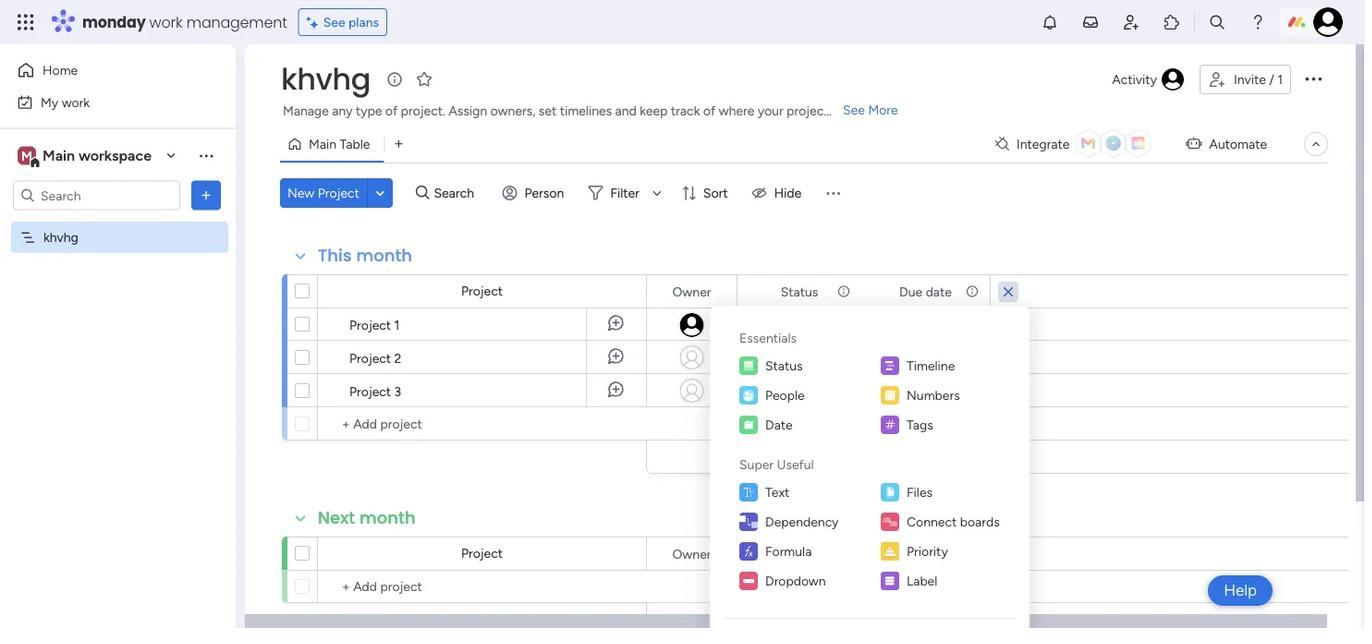 Task type: locate. For each thing, give the bounding box(es) containing it.
khvhg
[[281, 59, 371, 100], [43, 230, 78, 245]]

0 vertical spatial see
[[323, 14, 345, 30]]

status field up working on it
[[776, 282, 823, 302]]

component__icon image left nov 15
[[881, 386, 900, 405]]

project.
[[401, 103, 446, 119]]

manage
[[283, 103, 329, 119]]

owner for 2nd owner field
[[673, 546, 711, 562]]

keep
[[640, 103, 668, 119]]

this
[[318, 244, 352, 268]]

1 horizontal spatial main
[[309, 136, 337, 152]]

component__icon image left label
[[881, 572, 900, 591]]

options image right the /
[[1303, 67, 1325, 89]]

1 date from the top
[[926, 284, 952, 300]]

next month
[[318, 507, 416, 530]]

1
[[1278, 72, 1283, 87], [394, 317, 400, 333]]

component__icon image for timeline
[[881, 357, 900, 375]]

1 due from the top
[[900, 284, 923, 300]]

1 right the /
[[1278, 72, 1283, 87]]

0 vertical spatial due date
[[900, 284, 952, 300]]

2 date from the top
[[926, 546, 952, 562]]

1 vertical spatial due date field
[[895, 544, 957, 564]]

1 horizontal spatial work
[[149, 12, 183, 32]]

due left column information icon
[[900, 284, 923, 300]]

component__icon image for text
[[740, 484, 758, 502]]

see plans button
[[298, 8, 387, 36]]

1 status field from the top
[[776, 282, 823, 302]]

stuck
[[783, 383, 816, 399]]

+ Add project text field
[[327, 413, 638, 435]]

due date up label
[[900, 546, 952, 562]]

1 due date field from the top
[[895, 282, 957, 302]]

component__icon image for tags
[[881, 416, 900, 435]]

component__icon image for connect boards
[[881, 513, 900, 532]]

khvhg list box
[[0, 218, 236, 503]]

arrow down image
[[646, 182, 668, 204]]

1 owner field from the top
[[668, 282, 716, 302]]

1 vertical spatial status field
[[776, 544, 823, 564]]

my work button
[[11, 87, 199, 117]]

1 vertical spatial date
[[926, 546, 952, 562]]

invite
[[1234, 72, 1266, 87]]

1 vertical spatial options image
[[197, 186, 215, 205]]

main inside button
[[309, 136, 337, 152]]

workspace options image
[[197, 146, 215, 165]]

any
[[332, 103, 353, 119]]

work inside button
[[62, 94, 90, 110]]

project
[[787, 103, 829, 119]]

1 vertical spatial work
[[62, 94, 90, 110]]

search everything image
[[1208, 13, 1227, 31]]

Status field
[[776, 282, 823, 302], [776, 544, 823, 564]]

0 horizontal spatial work
[[62, 94, 90, 110]]

This month field
[[313, 244, 417, 268]]

1 vertical spatial month
[[360, 507, 416, 530]]

khvhg down search in workspace field at top left
[[43, 230, 78, 245]]

month inside "field"
[[356, 244, 412, 268]]

date left column information icon
[[926, 284, 952, 300]]

component__icon image down essentials on the right bottom
[[740, 357, 758, 375]]

component__icon image for numbers
[[881, 386, 900, 405]]

2 nov from the top
[[910, 381, 932, 396]]

0 vertical spatial month
[[356, 244, 412, 268]]

work for monday
[[149, 12, 183, 32]]

component__icon image for dropdown
[[740, 572, 758, 591]]

workspace selection element
[[18, 145, 154, 169]]

0 vertical spatial status
[[781, 284, 818, 300]]

due for second due date field from the top of the page
[[900, 546, 923, 562]]

1 vertical spatial due
[[900, 546, 923, 562]]

1 vertical spatial owner field
[[668, 544, 716, 564]]

due date left column information icon
[[900, 284, 952, 300]]

1 nov from the top
[[910, 348, 932, 363]]

0 vertical spatial status field
[[776, 282, 823, 302]]

person button
[[495, 178, 575, 208]]

+ Add project text field
[[327, 576, 638, 598]]

0 horizontal spatial options image
[[197, 186, 215, 205]]

due
[[900, 284, 923, 300], [900, 546, 923, 562]]

Due date field
[[895, 282, 957, 302], [895, 544, 957, 564]]

3
[[394, 384, 401, 399]]

nov left '15'
[[910, 381, 932, 396]]

integrate
[[1017, 136, 1070, 152]]

menu image
[[824, 184, 842, 202]]

of
[[385, 103, 398, 119], [703, 103, 716, 119]]

1 vertical spatial khvhg
[[43, 230, 78, 245]]

new
[[288, 185, 315, 201]]

set
[[539, 103, 557, 119]]

date for second due date field from the top of the page
[[926, 546, 952, 562]]

1 vertical spatial due date
[[900, 546, 952, 562]]

project 1
[[349, 317, 400, 333]]

0 horizontal spatial khvhg
[[43, 230, 78, 245]]

date
[[926, 284, 952, 300], [926, 546, 952, 562]]

component__icon image left nov 14 on the bottom right
[[881, 357, 900, 375]]

workspace image
[[18, 146, 36, 166]]

apps image
[[1163, 13, 1182, 31]]

due date field up label
[[895, 544, 957, 564]]

1 owner from the top
[[673, 284, 711, 300]]

2 due from the top
[[900, 546, 923, 562]]

work for my
[[62, 94, 90, 110]]

manage any type of project. assign owners, set timelines and keep track of where your project stands.
[[283, 103, 873, 119]]

gary orlando image
[[1314, 7, 1343, 37]]

component__icon image left connect
[[881, 513, 900, 532]]

0 vertical spatial work
[[149, 12, 183, 32]]

status up "dropdown"
[[781, 546, 818, 562]]

main for main table
[[309, 136, 337, 152]]

m
[[21, 148, 32, 164]]

Owner field
[[668, 282, 716, 302], [668, 544, 716, 564]]

month right this
[[356, 244, 412, 268]]

see for see plans
[[323, 14, 345, 30]]

your
[[758, 103, 784, 119]]

0 vertical spatial owner field
[[668, 282, 716, 302]]

see inside button
[[323, 14, 345, 30]]

due date field left column information icon
[[895, 282, 957, 302]]

stands.
[[832, 103, 873, 119]]

monday
[[82, 12, 146, 32]]

project 2
[[349, 350, 402, 366]]

due up label
[[900, 546, 923, 562]]

component__icon image left people
[[740, 386, 758, 405]]

inbox image
[[1082, 13, 1100, 31]]

main table button
[[280, 129, 384, 159]]

component__icon image left priority
[[881, 543, 900, 561]]

1 vertical spatial 1
[[394, 317, 400, 333]]

add to favorites image
[[415, 70, 434, 88]]

1 horizontal spatial see
[[843, 102, 865, 118]]

0 vertical spatial khvhg
[[281, 59, 371, 100]]

this month
[[318, 244, 412, 268]]

component__icon image left formula
[[740, 543, 758, 561]]

angle down image
[[376, 186, 385, 200]]

of right track
[[703, 103, 716, 119]]

1 horizontal spatial of
[[703, 103, 716, 119]]

0 horizontal spatial main
[[43, 147, 75, 165]]

main for main workspace
[[43, 147, 75, 165]]

khvhg field
[[276, 59, 375, 100]]

month
[[356, 244, 412, 268], [360, 507, 416, 530]]

component__icon image
[[740, 357, 758, 375], [881, 357, 900, 375], [740, 386, 758, 405], [881, 386, 900, 405], [740, 416, 758, 435], [881, 416, 900, 435], [740, 484, 758, 502], [881, 484, 900, 502], [740, 513, 758, 532], [881, 513, 900, 532], [740, 543, 758, 561], [881, 543, 900, 561], [740, 572, 758, 591], [881, 572, 900, 591]]

options image down the workspace options icon
[[197, 186, 215, 205]]

0 horizontal spatial 1
[[394, 317, 400, 333]]

dapulse integrations image
[[996, 137, 1009, 151]]

owner for first owner field
[[673, 284, 711, 300]]

month right next
[[360, 507, 416, 530]]

0 vertical spatial date
[[926, 284, 952, 300]]

component__icon image left "dropdown"
[[740, 572, 758, 591]]

see
[[323, 14, 345, 30], [843, 102, 865, 118]]

1 horizontal spatial 1
[[1278, 72, 1283, 87]]

numbers
[[907, 388, 960, 404]]

project
[[318, 185, 360, 201], [461, 283, 503, 299], [349, 317, 391, 333], [349, 350, 391, 366], [349, 384, 391, 399], [461, 546, 503, 562]]

tags
[[907, 417, 934, 433]]

1 horizontal spatial options image
[[1303, 67, 1325, 89]]

1 up the 2
[[394, 317, 400, 333]]

assign
[[449, 103, 487, 119]]

0 vertical spatial nov
[[910, 348, 932, 363]]

autopilot image
[[1187, 132, 1202, 155]]

date up label
[[926, 546, 952, 562]]

timeline
[[907, 358, 955, 374]]

project inside new project button
[[318, 185, 360, 201]]

main right 'workspace' icon
[[43, 147, 75, 165]]

see left plans
[[323, 14, 345, 30]]

main
[[309, 136, 337, 152], [43, 147, 75, 165]]

date for first due date field from the top of the page
[[926, 284, 952, 300]]

month inside field
[[360, 507, 416, 530]]

0 vertical spatial owner
[[673, 284, 711, 300]]

owner
[[673, 284, 711, 300], [673, 546, 711, 562]]

main inside workspace selection element
[[43, 147, 75, 165]]

essentials
[[740, 330, 797, 346]]

status
[[781, 284, 818, 300], [765, 358, 803, 374], [781, 546, 818, 562]]

help
[[1224, 582, 1257, 600]]

15
[[935, 381, 947, 396]]

due date
[[900, 284, 952, 300], [900, 546, 952, 562]]

options image
[[1303, 67, 1325, 89], [197, 186, 215, 205]]

working on it
[[761, 318, 838, 333]]

component__icon image for date
[[740, 416, 758, 435]]

see left more
[[843, 102, 865, 118]]

2 owner from the top
[[673, 546, 711, 562]]

1 vertical spatial see
[[843, 102, 865, 118]]

option
[[0, 221, 236, 225]]

1 vertical spatial nov
[[910, 381, 932, 396]]

component__icon image left date
[[740, 416, 758, 435]]

work
[[149, 12, 183, 32], [62, 94, 90, 110]]

invite / 1 button
[[1200, 65, 1292, 94]]

status field up "dropdown"
[[776, 544, 823, 564]]

component__icon image left "tags"
[[881, 416, 900, 435]]

on
[[812, 318, 827, 333]]

work right "my" on the top left of page
[[62, 94, 90, 110]]

14
[[935, 348, 948, 363]]

component__icon image left files
[[881, 484, 900, 502]]

1 vertical spatial owner
[[673, 546, 711, 562]]

status up working on it
[[781, 284, 818, 300]]

nov left 14
[[910, 348, 932, 363]]

next
[[318, 507, 355, 530]]

workspace
[[79, 147, 152, 165]]

of right the type
[[385, 103, 398, 119]]

component__icon image left text
[[740, 484, 758, 502]]

0 vertical spatial due date field
[[895, 282, 957, 302]]

main left table
[[309, 136, 337, 152]]

0 vertical spatial due
[[900, 284, 923, 300]]

work right the monday
[[149, 12, 183, 32]]

see more link
[[841, 101, 900, 119]]

0 vertical spatial 1
[[1278, 72, 1283, 87]]

activity
[[1112, 72, 1157, 87]]

management
[[186, 12, 287, 32]]

0 horizontal spatial of
[[385, 103, 398, 119]]

0 horizontal spatial see
[[323, 14, 345, 30]]

status up stuck
[[765, 358, 803, 374]]

component__icon image left the dependency
[[740, 513, 758, 532]]

filter
[[611, 185, 640, 201]]

timelines
[[560, 103, 612, 119]]

where
[[719, 103, 755, 119]]

khvhg up 'any' at the top left of the page
[[281, 59, 371, 100]]

nov
[[910, 348, 932, 363], [910, 381, 932, 396]]



Task type: describe. For each thing, give the bounding box(es) containing it.
sort
[[703, 185, 728, 201]]

collapse board header image
[[1309, 137, 1324, 152]]

new project button
[[280, 178, 367, 208]]

Search field
[[429, 180, 485, 206]]

khvhg inside list box
[[43, 230, 78, 245]]

select product image
[[17, 13, 35, 31]]

nov 14
[[910, 348, 948, 363]]

see for see more
[[843, 102, 865, 118]]

2 due date from the top
[[900, 546, 952, 562]]

dropdown
[[765, 574, 826, 589]]

and
[[615, 103, 637, 119]]

month for this month
[[356, 244, 412, 268]]

1 due date from the top
[[900, 284, 952, 300]]

files
[[907, 485, 933, 501]]

new project
[[288, 185, 360, 201]]

column information image
[[965, 284, 980, 299]]

more
[[868, 102, 898, 118]]

owners,
[[491, 103, 536, 119]]

people
[[765, 388, 805, 404]]

0 vertical spatial options image
[[1303, 67, 1325, 89]]

v2 search image
[[416, 183, 429, 204]]

my work
[[41, 94, 90, 110]]

Next month field
[[313, 507, 420, 531]]

2 owner field from the top
[[668, 544, 716, 564]]

formula
[[765, 544, 812, 560]]

nov 15
[[910, 381, 947, 396]]

connect boards
[[907, 514, 1000, 530]]

main workspace
[[43, 147, 152, 165]]

my
[[41, 94, 58, 110]]

2 of from the left
[[703, 103, 716, 119]]

2
[[394, 350, 402, 366]]

see plans
[[323, 14, 379, 30]]

show board description image
[[384, 70, 406, 89]]

automate
[[1210, 136, 1268, 152]]

component__icon image for label
[[881, 572, 900, 591]]

v2 done deadline image
[[868, 349, 883, 367]]

2 status field from the top
[[776, 544, 823, 564]]

add view image
[[395, 138, 403, 151]]

main table
[[309, 136, 370, 152]]

useful
[[777, 457, 814, 472]]

help image
[[1249, 13, 1268, 31]]

invite members image
[[1122, 13, 1141, 31]]

track
[[671, 103, 700, 119]]

nov for nov 15
[[910, 381, 932, 396]]

column information image
[[837, 284, 851, 299]]

1 inside button
[[1278, 72, 1283, 87]]

2 due date field from the top
[[895, 544, 957, 564]]

filter button
[[581, 178, 668, 208]]

sort button
[[674, 178, 739, 208]]

1 vertical spatial status
[[765, 358, 803, 374]]

nov for nov 14
[[910, 348, 932, 363]]

project 3
[[349, 384, 401, 399]]

component__icon image for files
[[881, 484, 900, 502]]

notifications image
[[1041, 13, 1059, 31]]

hide button
[[745, 178, 813, 208]]

component__icon image for people
[[740, 386, 758, 405]]

monday work management
[[82, 12, 287, 32]]

home
[[43, 62, 78, 78]]

dependency
[[765, 514, 839, 530]]

Search in workspace field
[[39, 185, 154, 206]]

done
[[784, 350, 815, 366]]

super useful
[[740, 457, 814, 472]]

component__icon image for dependency
[[740, 513, 758, 532]]

boards
[[960, 514, 1000, 530]]

component__icon image for priority
[[881, 543, 900, 561]]

component__icon image for formula
[[740, 543, 758, 561]]

priority
[[907, 544, 948, 560]]

hide
[[774, 185, 802, 201]]

date
[[765, 417, 793, 433]]

2 vertical spatial status
[[781, 546, 818, 562]]

1 of from the left
[[385, 103, 398, 119]]

text
[[765, 485, 790, 501]]

working
[[761, 318, 809, 333]]

help button
[[1208, 576, 1273, 606]]

label
[[907, 574, 938, 589]]

type
[[356, 103, 382, 119]]

connect
[[907, 514, 957, 530]]

super
[[740, 457, 774, 472]]

person
[[525, 185, 564, 201]]

invite / 1
[[1234, 72, 1283, 87]]

/
[[1270, 72, 1275, 87]]

1 horizontal spatial khvhg
[[281, 59, 371, 100]]

component__icon image for status
[[740, 357, 758, 375]]

it
[[830, 318, 838, 333]]

plans
[[349, 14, 379, 30]]

activity button
[[1105, 65, 1193, 94]]

see more
[[843, 102, 898, 118]]

table
[[340, 136, 370, 152]]

due for first due date field from the top of the page
[[900, 284, 923, 300]]

month for next month
[[360, 507, 416, 530]]

home button
[[11, 55, 199, 85]]



Task type: vqa. For each thing, say whether or not it's contained in the screenshot.
1st "Owner" field
yes



